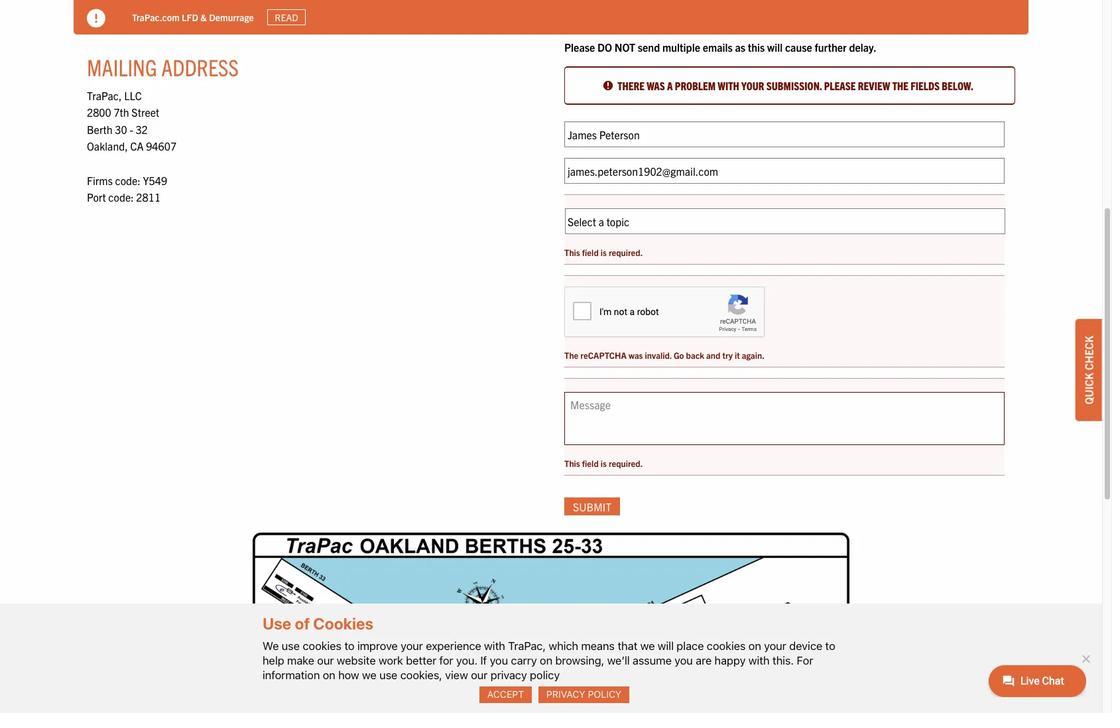 Task type: describe. For each thing, give the bounding box(es) containing it.
2 is from the top
[[601, 458, 607, 469]]

accept
[[487, 689, 524, 700]]

2800
[[87, 106, 111, 119]]

privacy
[[491, 669, 527, 682]]

read link
[[267, 9, 306, 25]]

send
[[638, 40, 660, 54]]

1 horizontal spatial our
[[471, 669, 488, 682]]

cookies,
[[400, 669, 442, 682]]

firms code:  y549 port code:  2811
[[87, 174, 167, 204]]

trapac, inside trapac, llc 2800 7th street berth 30 - 32 oakland, ca 94607
[[87, 89, 122, 102]]

there
[[618, 79, 645, 92]]

view
[[445, 669, 468, 682]]

1 horizontal spatial will
[[768, 40, 783, 54]]

for
[[440, 654, 453, 667]]

a
[[667, 79, 673, 92]]

0 vertical spatial we
[[641, 639, 655, 653]]

cookies
[[313, 615, 374, 633]]

privacy policy
[[547, 689, 622, 700]]

trapac.com lfd & demurrage
[[132, 11, 254, 23]]

no image
[[1079, 652, 1093, 665]]

invalid.
[[645, 350, 672, 361]]

2811
[[136, 191, 161, 204]]

recaptcha
[[581, 350, 627, 361]]

check
[[1083, 335, 1096, 370]]

browsing,
[[556, 654, 605, 667]]

Your Name text field
[[565, 122, 1005, 147]]

1 this field is required. from the top
[[565, 247, 643, 258]]

2 vertical spatial with
[[749, 654, 770, 667]]

0 horizontal spatial was
[[629, 350, 643, 361]]

llc
[[124, 89, 142, 102]]

policy
[[530, 669, 560, 682]]

work
[[379, 654, 403, 667]]

use of cookies we use cookies to improve your experience with trapac, which means that we will place cookies on your device to help make our website work better for you. if you carry on browsing, we'll assume you are happy with this. for information on how we use cookies, view our privacy policy
[[263, 615, 836, 682]]

port
[[87, 191, 106, 204]]

please do not send multiple emails as this will cause further delay.
[[565, 40, 877, 54]]

solid image
[[87, 9, 105, 28]]

not
[[615, 40, 636, 54]]

further
[[815, 40, 847, 54]]

the
[[565, 350, 579, 361]]

policy
[[588, 689, 622, 700]]

cause
[[785, 40, 813, 54]]

happy
[[715, 654, 746, 667]]

trapac, inside use of cookies we use cookies to improve your experience with trapac, which means that we will place cookies on your device to help make our website work better for you. if you carry on browsing, we'll assume you are happy with this. for information on how we use cookies, view our privacy policy
[[508, 639, 546, 653]]

problem
[[675, 79, 716, 92]]

the
[[893, 79, 909, 92]]

7th
[[114, 106, 129, 119]]

32
[[136, 123, 148, 136]]

firms
[[87, 174, 113, 187]]

1 field from the top
[[582, 247, 599, 258]]

0 horizontal spatial we
[[362, 669, 377, 682]]

quick check link
[[1076, 319, 1103, 421]]

make
[[287, 654, 314, 667]]

read
[[275, 11, 298, 23]]

privacy
[[547, 689, 586, 700]]

which
[[549, 639, 579, 653]]

fields
[[911, 79, 940, 92]]

we
[[263, 639, 279, 653]]

trapac, llc 2800 7th street berth 30 - 32 oakland, ca 94607
[[87, 89, 177, 153]]

2 horizontal spatial on
[[749, 639, 762, 653]]

do
[[598, 40, 612, 54]]

are
[[696, 654, 712, 667]]

if
[[481, 654, 487, 667]]

your up better
[[401, 639, 423, 653]]

submission.
[[767, 79, 822, 92]]

you.
[[456, 654, 478, 667]]

y549
[[143, 174, 167, 187]]

again.
[[742, 350, 765, 361]]

carry
[[511, 654, 537, 667]]

review
[[858, 79, 891, 92]]

use
[[263, 615, 291, 633]]

0 vertical spatial code:
[[115, 174, 141, 187]]

Message text field
[[565, 392, 1005, 445]]

it
[[735, 350, 740, 361]]

2 you from the left
[[675, 654, 693, 667]]

&
[[201, 11, 207, 23]]

website
[[337, 654, 376, 667]]

demurrage
[[209, 11, 254, 23]]

mailing
[[87, 53, 157, 81]]

the recaptcha was invalid. go back and try it again.
[[565, 350, 765, 361]]

ca
[[130, 140, 144, 153]]

your up 'this.'
[[764, 639, 787, 653]]

your down this
[[742, 79, 765, 92]]

94607
[[146, 140, 177, 153]]



Task type: vqa. For each thing, say whether or not it's contained in the screenshot.
the leftmost TRAPAC,
yes



Task type: locate. For each thing, give the bounding box(es) containing it.
0 vertical spatial required.
[[609, 247, 643, 258]]

-
[[130, 123, 133, 136]]

emails
[[703, 40, 733, 54]]

1 to from the left
[[345, 639, 355, 653]]

cookies up happy
[[707, 639, 746, 653]]

please left do
[[565, 40, 595, 54]]

1 vertical spatial is
[[601, 458, 607, 469]]

2 horizontal spatial with
[[749, 654, 770, 667]]

1 vertical spatial we
[[362, 669, 377, 682]]

0 horizontal spatial with
[[484, 639, 505, 653]]

2 field from the top
[[582, 458, 599, 469]]

address
[[161, 53, 239, 81]]

and
[[707, 350, 721, 361]]

2 this field is required. from the top
[[565, 458, 643, 469]]

was left invalid.
[[629, 350, 643, 361]]

0 horizontal spatial you
[[490, 654, 508, 667]]

1 you from the left
[[490, 654, 508, 667]]

this.
[[773, 654, 794, 667]]

code: right port
[[108, 191, 134, 204]]

0 vertical spatial this
[[565, 247, 580, 258]]

will right this
[[768, 40, 783, 54]]

we down website
[[362, 669, 377, 682]]

on
[[749, 639, 762, 653], [540, 654, 553, 667], [323, 669, 336, 682]]

trapac.com
[[132, 11, 180, 23]]

on left device
[[749, 639, 762, 653]]

1 horizontal spatial we
[[641, 639, 655, 653]]

use
[[282, 639, 300, 653], [380, 669, 398, 682]]

use up "make"
[[282, 639, 300, 653]]

0 vertical spatial is
[[601, 247, 607, 258]]

your
[[742, 79, 765, 92], [401, 639, 423, 653], [764, 639, 787, 653]]

help
[[263, 654, 284, 667]]

will
[[768, 40, 783, 54], [658, 639, 674, 653]]

1 horizontal spatial was
[[647, 79, 665, 92]]

device
[[790, 639, 823, 653]]

trapac, up 2800
[[87, 89, 122, 102]]

1 horizontal spatial use
[[380, 669, 398, 682]]

0 horizontal spatial trapac,
[[87, 89, 122, 102]]

1 vertical spatial this field is required.
[[565, 458, 643, 469]]

place
[[677, 639, 704, 653]]

required.
[[609, 247, 643, 258], [609, 458, 643, 469]]

berth
[[87, 123, 113, 136]]

None submit
[[565, 497, 620, 516]]

on up policy
[[540, 654, 553, 667]]

experience
[[426, 639, 481, 653]]

assume
[[633, 654, 672, 667]]

2 vertical spatial on
[[323, 669, 336, 682]]

this
[[748, 40, 765, 54]]

2 to from the left
[[826, 639, 836, 653]]

30
[[115, 123, 127, 136]]

try
[[723, 350, 733, 361]]

improve
[[358, 639, 398, 653]]

0 vertical spatial on
[[749, 639, 762, 653]]

0 vertical spatial this field is required.
[[565, 247, 643, 258]]

1 vertical spatial our
[[471, 669, 488, 682]]

0 horizontal spatial to
[[345, 639, 355, 653]]

1 horizontal spatial with
[[718, 79, 740, 92]]

there was a problem with your submission. please review the fields below.
[[618, 79, 974, 92]]

for
[[797, 654, 814, 667]]

better
[[406, 654, 437, 667]]

will up assume
[[658, 639, 674, 653]]

go
[[674, 350, 684, 361]]

1 vertical spatial field
[[582, 458, 599, 469]]

with right problem in the top of the page
[[718, 79, 740, 92]]

with left 'this.'
[[749, 654, 770, 667]]

1 vertical spatial required.
[[609, 458, 643, 469]]

cookies up "make"
[[303, 639, 342, 653]]

0 horizontal spatial use
[[282, 639, 300, 653]]

1 vertical spatial will
[[658, 639, 674, 653]]

1 vertical spatial trapac,
[[508, 639, 546, 653]]

was left a
[[647, 79, 665, 92]]

back
[[686, 350, 705, 361]]

0 horizontal spatial cookies
[[303, 639, 342, 653]]

our right "make"
[[317, 654, 334, 667]]

1 horizontal spatial to
[[826, 639, 836, 653]]

lfd
[[182, 11, 198, 23]]

0 vertical spatial please
[[565, 40, 595, 54]]

with up if
[[484, 639, 505, 653]]

to up website
[[345, 639, 355, 653]]

you right if
[[490, 654, 508, 667]]

please
[[565, 40, 595, 54], [824, 79, 856, 92]]

field
[[582, 247, 599, 258], [582, 458, 599, 469]]

trapac,
[[87, 89, 122, 102], [508, 639, 546, 653]]

0 vertical spatial our
[[317, 654, 334, 667]]

trapac, up the carry
[[508, 639, 546, 653]]

multiple
[[663, 40, 701, 54]]

cookies
[[303, 639, 342, 653], [707, 639, 746, 653]]

1 vertical spatial code:
[[108, 191, 134, 204]]

0 vertical spatial use
[[282, 639, 300, 653]]

2 required. from the top
[[609, 458, 643, 469]]

2 cookies from the left
[[707, 639, 746, 653]]

below.
[[942, 79, 974, 92]]

1 is from the top
[[601, 247, 607, 258]]

was
[[647, 79, 665, 92], [629, 350, 643, 361]]

we up assume
[[641, 639, 655, 653]]

information
[[263, 669, 320, 682]]

1 horizontal spatial you
[[675, 654, 693, 667]]

0 vertical spatial was
[[647, 79, 665, 92]]

code: up 2811
[[115, 174, 141, 187]]

with
[[718, 79, 740, 92], [484, 639, 505, 653], [749, 654, 770, 667]]

quick check
[[1083, 335, 1096, 404]]

1 required. from the top
[[609, 247, 643, 258]]

please left review
[[824, 79, 856, 92]]

you down place
[[675, 654, 693, 667]]

that
[[618, 639, 638, 653]]

0 horizontal spatial will
[[658, 639, 674, 653]]

this
[[565, 247, 580, 258], [565, 458, 580, 469]]

accept link
[[480, 687, 532, 703]]

oakland,
[[87, 140, 128, 153]]

this field is required.
[[565, 247, 643, 258], [565, 458, 643, 469]]

quick
[[1083, 372, 1096, 404]]

0 horizontal spatial our
[[317, 654, 334, 667]]

1 vertical spatial this
[[565, 458, 580, 469]]

as
[[735, 40, 746, 54]]

2 this from the top
[[565, 458, 580, 469]]

1 vertical spatial was
[[629, 350, 643, 361]]

will inside use of cookies we use cookies to improve your experience with trapac, which means that we will place cookies on your device to help make our website work better for you. if you carry on browsing, we'll assume you are happy with this. for information on how we use cookies, view our privacy policy
[[658, 639, 674, 653]]

how
[[338, 669, 359, 682]]

means
[[581, 639, 615, 653]]

is
[[601, 247, 607, 258], [601, 458, 607, 469]]

1 vertical spatial use
[[380, 669, 398, 682]]

privacy policy link
[[539, 687, 630, 703]]

to right device
[[826, 639, 836, 653]]

delay.
[[849, 40, 877, 54]]

1 horizontal spatial trapac,
[[508, 639, 546, 653]]

our down if
[[471, 669, 488, 682]]

on left how
[[323, 669, 336, 682]]

1 vertical spatial please
[[824, 79, 856, 92]]

use down work
[[380, 669, 398, 682]]

1 vertical spatial with
[[484, 639, 505, 653]]

0 vertical spatial will
[[768, 40, 783, 54]]

1 horizontal spatial on
[[540, 654, 553, 667]]

0 vertical spatial field
[[582, 247, 599, 258]]

0 horizontal spatial please
[[565, 40, 595, 54]]

we
[[641, 639, 655, 653], [362, 669, 377, 682]]

1 horizontal spatial cookies
[[707, 639, 746, 653]]

1 cookies from the left
[[303, 639, 342, 653]]

mailing address
[[87, 53, 239, 81]]

1 this from the top
[[565, 247, 580, 258]]

you
[[490, 654, 508, 667], [675, 654, 693, 667]]

1 horizontal spatial please
[[824, 79, 856, 92]]

of
[[295, 615, 310, 633]]

0 horizontal spatial on
[[323, 669, 336, 682]]

1 vertical spatial on
[[540, 654, 553, 667]]

0 vertical spatial with
[[718, 79, 740, 92]]

street
[[132, 106, 159, 119]]

Your Email text field
[[565, 158, 1005, 184]]

we'll
[[607, 654, 630, 667]]

to
[[345, 639, 355, 653], [826, 639, 836, 653]]

0 vertical spatial trapac,
[[87, 89, 122, 102]]



